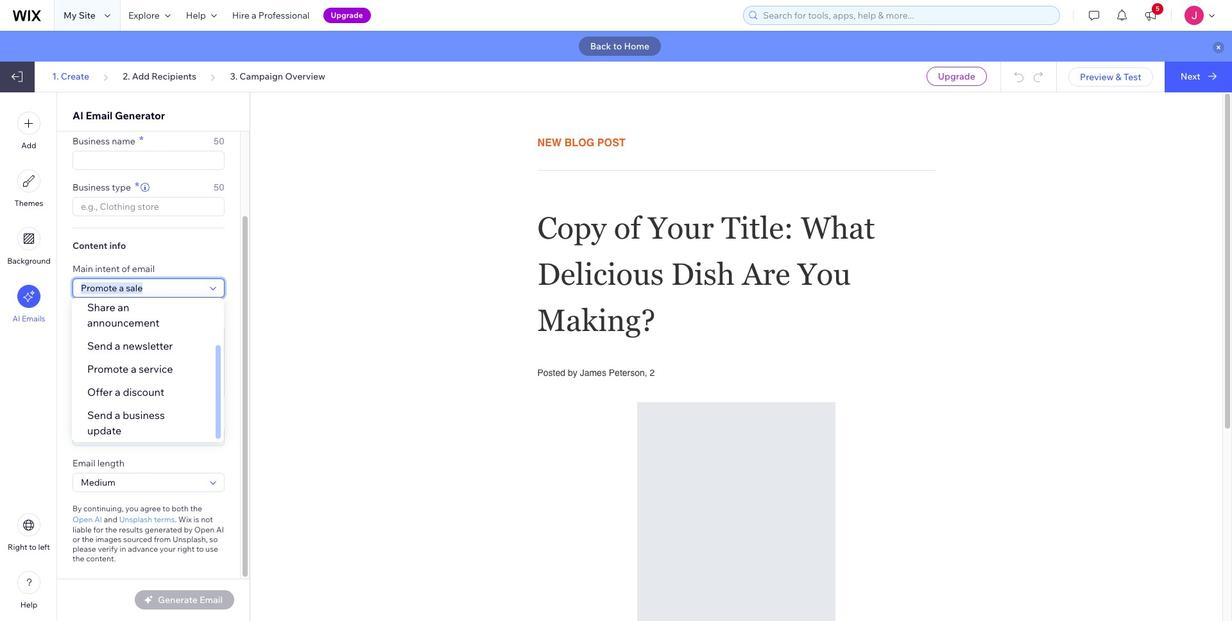 Task type: describe. For each thing, give the bounding box(es) containing it.
unsplash
[[119, 515, 152, 524]]

2
[[650, 368, 655, 378]]

right to left
[[8, 542, 50, 552]]

test
[[1124, 71, 1142, 83]]

promote
[[87, 363, 129, 376]]

add button
[[17, 112, 40, 150]]

recipients
[[152, 71, 197, 82]]

type
[[112, 182, 131, 193]]

by continuing, you agree to both the open ai and unsplash terms
[[73, 504, 202, 524]]

you
[[798, 256, 851, 292]]

* for business type *
[[135, 179, 139, 194]]

overview
[[285, 71, 326, 82]]

0 horizontal spatial help button
[[17, 571, 40, 610]]

send for send a newsletter
[[87, 340, 113, 352]]

a for service
[[131, 363, 136, 376]]

ai up business name *
[[73, 109, 83, 122]]

upgrade for upgrade button to the right
[[938, 71, 976, 82]]

preview & test button
[[1069, 67, 1154, 87]]

1 vertical spatial email
[[73, 458, 95, 469]]

my site
[[64, 10, 96, 21]]

generated
[[145, 525, 182, 535]]

of for voice
[[95, 412, 104, 423]]

your inside . wix is not liable for the results generated by open ai or the images sourced from unsplash, so please verify in advance your right to use the content.
[[160, 544, 176, 554]]

the down or
[[73, 554, 84, 564]]

are
[[742, 256, 791, 292]]

1.
[[52, 71, 59, 82]]

offer
[[87, 386, 113, 399]]

advance
[[128, 544, 158, 554]]

emails
[[22, 314, 45, 324]]

the right or
[[82, 535, 94, 544]]

unsplash,
[[173, 535, 208, 544]]

share an announcement
[[87, 301, 160, 329]]

Business name field
[[77, 152, 220, 169]]

main intent of email
[[73, 263, 155, 275]]

ai emails button
[[12, 285, 45, 324]]

background
[[7, 256, 51, 266]]

700
[[208, 309, 225, 321]]

making?
[[538, 303, 656, 338]]

list box containing share an announcement
[[72, 296, 224, 442]]

business name *
[[73, 133, 144, 148]]

unsplash terms link
[[119, 514, 175, 525]]

business type *
[[73, 179, 139, 194]]

business for business type *
[[73, 182, 110, 193]]

voice
[[106, 412, 128, 423]]

title:
[[722, 210, 794, 246]]

0 vertical spatial email
[[86, 109, 113, 122]]

wix
[[179, 515, 192, 524]]

email length
[[73, 458, 124, 469]]

tone of voice
[[73, 412, 128, 423]]

ai inside button
[[12, 314, 20, 324]]

so
[[209, 535, 218, 544]]

1 horizontal spatial by
[[568, 368, 578, 378]]

liable
[[73, 525, 92, 535]]

share
[[87, 301, 115, 314]]

next button
[[1165, 62, 1233, 92]]

promote a service
[[87, 363, 173, 376]]

info
[[109, 240, 126, 252]]

verify
[[98, 544, 118, 554]]

back to home alert
[[0, 31, 1233, 62]]

send a newsletter
[[87, 340, 173, 352]]

2. add recipients
[[123, 71, 197, 82]]

1 vertical spatial email
[[133, 309, 155, 321]]

business
[[123, 409, 165, 422]]

ai email generator
[[73, 109, 165, 122]]

results
[[119, 525, 143, 535]]

tone
[[73, 412, 93, 423]]

continuing,
[[83, 504, 124, 514]]

for
[[93, 525, 104, 535]]

&
[[1116, 71, 1122, 83]]

name
[[112, 135, 135, 147]]

agree
[[140, 504, 161, 514]]

site
[[79, 10, 96, 21]]

send a business update
[[87, 409, 165, 437]]

0 vertical spatial help button
[[178, 0, 225, 31]]

to inside right to left button
[[29, 542, 36, 552]]

right to left button
[[8, 514, 50, 552]]

describe
[[73, 309, 110, 321]]

. wix is not liable for the results generated by open ai or the images sourced from unsplash, so please verify in advance your right to use the content.
[[73, 515, 224, 564]]

themes
[[14, 198, 43, 208]]

delicious
[[538, 256, 664, 292]]

campaign
[[240, 71, 283, 82]]

what
[[801, 210, 875, 246]]

a for newsletter
[[115, 340, 120, 352]]

preview
[[1081, 71, 1114, 83]]

intent
[[95, 263, 120, 275]]

newsletter
[[123, 340, 173, 352]]

service
[[139, 363, 173, 376]]

1 horizontal spatial upgrade button
[[927, 67, 987, 86]]

hire a professional link
[[225, 0, 317, 31]]

posted by james peterson, 2
[[538, 368, 655, 378]]

themes button
[[14, 169, 43, 208]]

images
[[95, 535, 122, 544]]

by
[[73, 504, 82, 514]]

hire a professional
[[232, 10, 310, 21]]

by inside . wix is not liable for the results generated by open ai or the images sourced from unsplash, so please verify in advance your right to use the content.
[[184, 525, 193, 535]]



Task type: vqa. For each thing, say whether or not it's contained in the screenshot.
Unsplash on the left bottom of the page
yes



Task type: locate. For each thing, give the bounding box(es) containing it.
open inside . wix is not liable for the results generated by open ai or the images sourced from unsplash, so please verify in advance your right to use the content.
[[194, 525, 215, 535]]

background button
[[7, 227, 51, 266]]

1 send from the top
[[87, 340, 113, 352]]

a right hire
[[252, 10, 257, 21]]

2 horizontal spatial of
[[614, 210, 641, 246]]

of up update
[[95, 412, 104, 423]]

1 vertical spatial of
[[122, 263, 130, 275]]

james
[[580, 368, 607, 378]]

my
[[64, 10, 77, 21]]

1 horizontal spatial upgrade
[[938, 71, 976, 82]]

0 vertical spatial business
[[73, 135, 110, 147]]

posted
[[538, 368, 566, 378]]

an
[[118, 301, 129, 314]]

generator
[[115, 109, 165, 122]]

50 for business type
[[214, 182, 225, 193]]

dish
[[672, 256, 735, 292]]

0 vertical spatial upgrade
[[331, 10, 363, 20]]

0 vertical spatial of
[[614, 210, 641, 246]]

email
[[132, 263, 155, 275], [133, 309, 155, 321]]

to right back
[[613, 40, 622, 52]]

1 vertical spatial help
[[20, 600, 37, 610]]

open up liable
[[73, 515, 93, 524]]

0 vertical spatial add
[[132, 71, 150, 82]]

discount
[[123, 386, 164, 399]]

right
[[8, 542, 27, 552]]

a
[[252, 10, 257, 21], [115, 340, 120, 352], [131, 363, 136, 376], [115, 386, 121, 399], [115, 409, 120, 422]]

1 vertical spatial upgrade
[[938, 71, 976, 82]]

of
[[614, 210, 641, 246], [122, 263, 130, 275], [95, 412, 104, 423]]

add
[[132, 71, 150, 82], [21, 141, 36, 150]]

to
[[613, 40, 622, 52], [163, 504, 170, 514], [29, 542, 36, 552], [196, 544, 204, 554]]

0 vertical spatial 50
[[214, 135, 225, 147]]

0 horizontal spatial by
[[184, 525, 193, 535]]

the down and
[[105, 525, 117, 535]]

3. campaign overview
[[230, 71, 326, 82]]

0 vertical spatial your
[[112, 309, 131, 321]]

1 vertical spatial add
[[21, 141, 36, 150]]

of up delicious
[[614, 210, 641, 246]]

please
[[73, 544, 96, 554]]

a for discount
[[115, 386, 121, 399]]

to up terms
[[163, 504, 170, 514]]

ai
[[73, 109, 83, 122], [12, 314, 20, 324], [94, 515, 102, 524], [216, 525, 224, 535]]

1 vertical spatial 50
[[214, 182, 225, 193]]

open inside 'by continuing, you agree to both the open ai and unsplash terms'
[[73, 515, 93, 524]]

2 vertical spatial of
[[95, 412, 104, 423]]

50 for business name
[[214, 135, 225, 147]]

0 vertical spatial upgrade button
[[323, 8, 371, 23]]

1 horizontal spatial add
[[132, 71, 150, 82]]

email right intent
[[132, 263, 155, 275]]

upgrade
[[331, 10, 363, 20], [938, 71, 976, 82]]

0 horizontal spatial open
[[73, 515, 93, 524]]

email right an
[[133, 309, 155, 321]]

1 horizontal spatial help
[[186, 10, 206, 21]]

a inside send a business update
[[115, 409, 120, 422]]

you
[[125, 504, 139, 514]]

.
[[175, 515, 177, 524]]

3. campaign overview link
[[230, 71, 326, 82]]

1 vertical spatial your
[[160, 544, 176, 554]]

0 vertical spatial *
[[139, 133, 144, 148]]

describe your email campaign
[[73, 309, 199, 321]]

1 vertical spatial send
[[87, 409, 113, 422]]

Search for tools, apps, help & more... field
[[759, 6, 1056, 24]]

business left name
[[73, 135, 110, 147]]

your
[[112, 309, 131, 321], [160, 544, 176, 554]]

send for send a business update
[[87, 409, 113, 422]]

2 50 from the top
[[214, 182, 225, 193]]

0 vertical spatial by
[[568, 368, 578, 378]]

ai up for
[[94, 515, 102, 524]]

to inside 'by continuing, you agree to both the open ai and unsplash terms'
[[163, 504, 170, 514]]

send inside send a business update
[[87, 409, 113, 422]]

5
[[1156, 4, 1160, 13]]

1. create
[[52, 71, 89, 82]]

add inside button
[[21, 141, 36, 150]]

1 horizontal spatial open
[[194, 525, 215, 535]]

right
[[178, 544, 195, 554]]

None field
[[77, 279, 206, 297], [77, 428, 206, 446], [77, 474, 206, 492], [77, 279, 206, 297], [77, 428, 206, 446], [77, 474, 206, 492]]

1 horizontal spatial help button
[[178, 0, 225, 31]]

open down not
[[194, 525, 215, 535]]

1 horizontal spatial your
[[160, 544, 176, 554]]

length
[[97, 458, 124, 469]]

1. create link
[[52, 71, 89, 82]]

0 horizontal spatial your
[[112, 309, 131, 321]]

ai up use
[[216, 525, 224, 535]]

of for your
[[614, 210, 641, 246]]

offer a discount
[[87, 386, 164, 399]]

0 horizontal spatial upgrade
[[331, 10, 363, 20]]

the
[[190, 504, 202, 514], [105, 525, 117, 535], [82, 535, 94, 544], [73, 554, 84, 564]]

sourced
[[123, 535, 152, 544]]

main
[[73, 263, 93, 275]]

* right name
[[139, 133, 144, 148]]

a left service on the bottom left
[[131, 363, 136, 376]]

Describe your email campaign text field
[[73, 325, 224, 399]]

of right intent
[[122, 263, 130, 275]]

1 vertical spatial upgrade button
[[927, 67, 987, 86]]

update
[[87, 424, 121, 437]]

the inside 'by continuing, you agree to both the open ai and unsplash terms'
[[190, 504, 202, 514]]

help button left hire
[[178, 0, 225, 31]]

upgrade for upgrade button to the top
[[331, 10, 363, 20]]

1 vertical spatial business
[[73, 182, 110, 193]]

in
[[120, 544, 126, 554]]

professional
[[259, 10, 310, 21]]

a up update
[[115, 409, 120, 422]]

content info
[[73, 240, 126, 252]]

3.
[[230, 71, 238, 82]]

0 vertical spatial send
[[87, 340, 113, 352]]

use
[[205, 544, 218, 554]]

Business type field
[[77, 198, 220, 216]]

the up the 'is'
[[190, 504, 202, 514]]

announcement
[[87, 316, 160, 329]]

2 business from the top
[[73, 182, 110, 193]]

by down wix
[[184, 525, 193, 535]]

50
[[214, 135, 225, 147], [214, 182, 225, 193]]

help down right to left
[[20, 600, 37, 610]]

add right 2. at the top left
[[132, 71, 150, 82]]

2.
[[123, 71, 130, 82]]

a for business
[[115, 409, 120, 422]]

explore
[[128, 10, 160, 21]]

is
[[194, 515, 199, 524]]

open
[[73, 515, 93, 524], [194, 525, 215, 535]]

email left length
[[73, 458, 95, 469]]

left
[[38, 542, 50, 552]]

*
[[139, 133, 144, 148], [135, 179, 139, 194]]

1 vertical spatial *
[[135, 179, 139, 194]]

of inside copy of your title: what delicious dish are you making?
[[614, 210, 641, 246]]

next
[[1181, 71, 1201, 82]]

back to home
[[590, 40, 650, 52]]

email
[[86, 109, 113, 122], [73, 458, 95, 469]]

0 horizontal spatial help
[[20, 600, 37, 610]]

2. add recipients link
[[123, 71, 197, 82]]

a right offer
[[115, 386, 121, 399]]

open ai link
[[73, 514, 102, 525]]

send up 'promote'
[[87, 340, 113, 352]]

a down announcement
[[115, 340, 120, 352]]

send
[[87, 340, 113, 352], [87, 409, 113, 422]]

1 business from the top
[[73, 135, 110, 147]]

business inside business name *
[[73, 135, 110, 147]]

1 50 from the top
[[214, 135, 225, 147]]

1 vertical spatial help button
[[17, 571, 40, 610]]

to left use
[[196, 544, 204, 554]]

business
[[73, 135, 110, 147], [73, 182, 110, 193]]

to left left
[[29, 542, 36, 552]]

preview & test
[[1081, 71, 1142, 83]]

business inside business type *
[[73, 182, 110, 193]]

ai inside . wix is not liable for the results generated by open ai or the images sourced from unsplash, so please verify in advance your right to use the content.
[[216, 525, 224, 535]]

to inside . wix is not liable for the results generated by open ai or the images sourced from unsplash, so please verify in advance your right to use the content.
[[196, 544, 204, 554]]

1 vertical spatial by
[[184, 525, 193, 535]]

peterson,
[[609, 368, 648, 378]]

send up update
[[87, 409, 113, 422]]

0 vertical spatial help
[[186, 10, 206, 21]]

business for business name *
[[73, 135, 110, 147]]

1 horizontal spatial of
[[122, 263, 130, 275]]

content
[[73, 240, 107, 252]]

list box
[[72, 296, 224, 442]]

from
[[154, 535, 171, 544]]

to inside back to home button
[[613, 40, 622, 52]]

ai inside 'by continuing, you agree to both the open ai and unsplash terms'
[[94, 515, 102, 524]]

add up themes button
[[21, 141, 36, 150]]

0 horizontal spatial of
[[95, 412, 104, 423]]

help button down right to left
[[17, 571, 40, 610]]

home
[[624, 40, 650, 52]]

help button
[[178, 0, 225, 31], [17, 571, 40, 610]]

* for business name *
[[139, 133, 144, 148]]

business left type
[[73, 182, 110, 193]]

help left hire
[[186, 10, 206, 21]]

copy
[[538, 210, 607, 246]]

or
[[73, 535, 80, 544]]

email up business name *
[[86, 109, 113, 122]]

hire
[[232, 10, 250, 21]]

upgrade button
[[323, 8, 371, 23], [927, 67, 987, 86]]

0 horizontal spatial upgrade button
[[323, 8, 371, 23]]

0 vertical spatial email
[[132, 263, 155, 275]]

1 vertical spatial open
[[194, 525, 215, 535]]

campaign
[[157, 309, 199, 321]]

ai left emails
[[12, 314, 20, 324]]

by left james
[[568, 368, 578, 378]]

0 horizontal spatial add
[[21, 141, 36, 150]]

0 vertical spatial open
[[73, 515, 93, 524]]

* right type
[[135, 179, 139, 194]]

2 send from the top
[[87, 409, 113, 422]]

a for professional
[[252, 10, 257, 21]]



